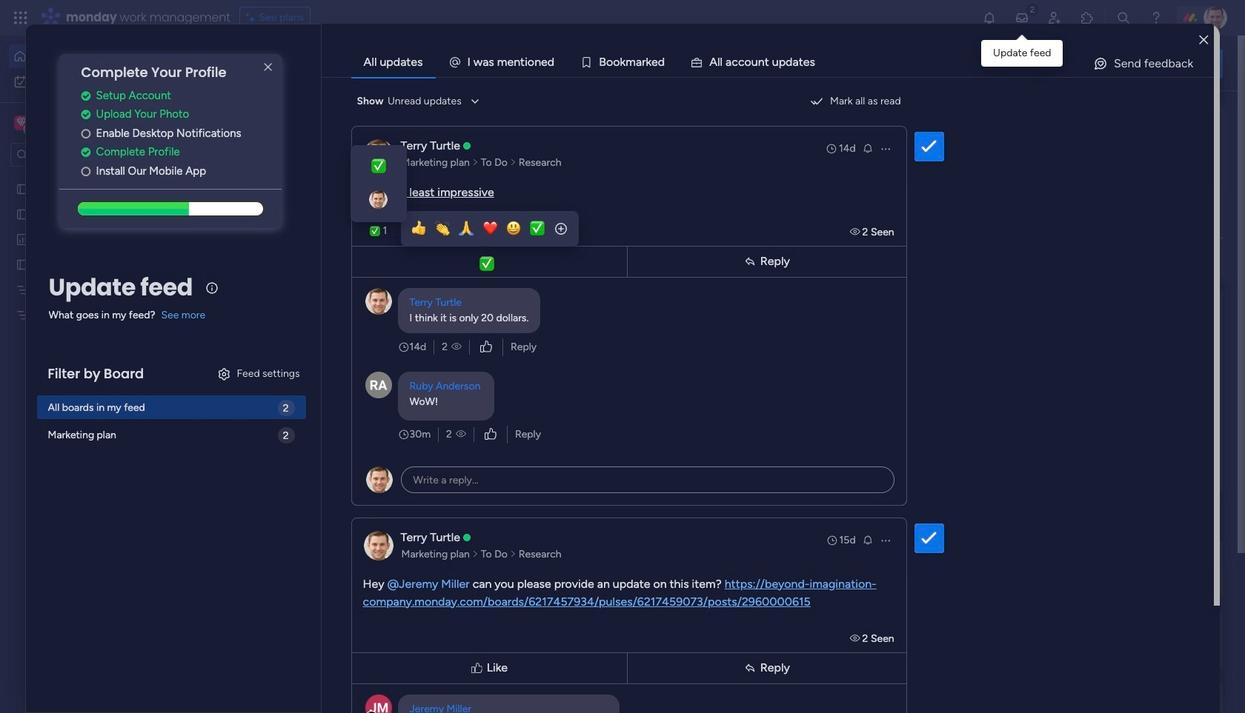Task type: vqa. For each thing, say whether or not it's contained in the screenshot.
the middle v2 seen icon
yes



Task type: locate. For each thing, give the bounding box(es) containing it.
2 check circle image from the top
[[81, 109, 91, 120]]

3 check circle image from the top
[[81, 147, 91, 158]]

0 vertical spatial reminder image
[[862, 142, 874, 154]]

public board image down public dashboard image
[[16, 257, 30, 271]]

2 circle o image from the top
[[81, 166, 91, 177]]

0 vertical spatial check circle image
[[81, 90, 91, 101]]

remove from favorites image
[[440, 453, 454, 467]]

check circle image down the workspace selection element
[[81, 147, 91, 158]]

notifications image
[[982, 10, 997, 25]]

dapulse x slim image
[[1201, 107, 1219, 125]]

option
[[9, 44, 180, 68], [9, 70, 180, 93], [0, 175, 189, 178]]

2 element
[[379, 558, 396, 576]]

reminder image left options image
[[862, 142, 874, 154]]

check circle image
[[81, 90, 91, 101], [81, 109, 91, 120], [81, 147, 91, 158]]

slider arrow image for options image's the reminder icon
[[510, 155, 516, 170]]

1 reminder image from the top
[[862, 142, 874, 154]]

tab list
[[351, 47, 1215, 77]]

1 vertical spatial public board image
[[16, 207, 30, 221]]

2 reminder image from the top
[[862, 534, 874, 546]]

0 vertical spatial public board image
[[16, 182, 30, 196]]

update feed image
[[1015, 10, 1030, 25]]

1 vertical spatial circle o image
[[81, 166, 91, 177]]

reminder image
[[862, 142, 874, 154], [862, 534, 874, 546]]

check circle image up search in workspace field at the left
[[81, 109, 91, 120]]

close image
[[1200, 34, 1209, 46]]

Search in workspace field
[[31, 146, 124, 163]]

2 horizontal spatial public board image
[[732, 271, 749, 287]]

public board image
[[16, 257, 30, 271], [490, 271, 506, 287], [732, 271, 749, 287]]

slider arrow image
[[472, 547, 479, 562]]

templates image image
[[1014, 298, 1210, 401]]

circle o image up search in workspace field at the left
[[81, 128, 91, 139]]

circle o image down search in workspace field at the left
[[81, 166, 91, 177]]

v2 like image
[[485, 427, 497, 443]]

invite members image
[[1047, 10, 1062, 25]]

reminder image left options icon
[[862, 534, 874, 546]]

slider arrow image for options icon's the reminder icon
[[510, 547, 516, 562]]

tab
[[351, 47, 436, 77]]

reminder image for options icon
[[862, 534, 874, 546]]

2 vertical spatial v2 seen image
[[456, 427, 466, 442]]

help center element
[[1001, 611, 1223, 671]]

options image
[[880, 535, 892, 547]]

2 vertical spatial check circle image
[[81, 147, 91, 158]]

list box
[[0, 173, 189, 527]]

0 vertical spatial circle o image
[[81, 128, 91, 139]]

public board image right add to favorites image
[[732, 271, 749, 287]]

2 vertical spatial option
[[0, 175, 189, 178]]

dapulse x slim image
[[259, 59, 277, 76]]

1 workspace image from the left
[[14, 115, 29, 131]]

2 workspace image from the left
[[16, 115, 27, 131]]

public board image
[[16, 182, 30, 196], [16, 207, 30, 221]]

v2 seen image
[[850, 226, 863, 238], [452, 340, 462, 355], [456, 427, 466, 442]]

terry turtle image
[[1204, 6, 1228, 30]]

1 vertical spatial check circle image
[[81, 109, 91, 120]]

1 vertical spatial reminder image
[[862, 534, 874, 546]]

slider arrow image
[[472, 155, 479, 170], [510, 155, 516, 170], [510, 547, 516, 562]]

1 vertical spatial v2 seen image
[[452, 340, 462, 355]]

circle o image
[[81, 128, 91, 139], [81, 166, 91, 177]]

workspace image
[[14, 115, 29, 131], [16, 115, 27, 131]]

v2 seen image for v2 like image
[[456, 427, 466, 442]]

see plans image
[[246, 10, 259, 26]]

public board image right add to favorites icon
[[490, 271, 506, 287]]

check circle image up the workspace selection element
[[81, 90, 91, 101]]



Task type: describe. For each thing, give the bounding box(es) containing it.
1 horizontal spatial public board image
[[490, 271, 506, 287]]

v2 user feedback image
[[1013, 55, 1024, 72]]

v2 like image
[[480, 339, 492, 355]]

public dashboard image
[[16, 232, 30, 246]]

select product image
[[13, 10, 28, 25]]

0 vertical spatial v2 seen image
[[850, 226, 863, 238]]

reminder image for options image
[[862, 142, 874, 154]]

search everything image
[[1116, 10, 1131, 25]]

getting started element
[[1001, 540, 1223, 600]]

1 check circle image from the top
[[81, 90, 91, 101]]

v2 bolt switch image
[[1128, 55, 1137, 72]]

2 image
[[1026, 1, 1039, 17]]

help image
[[1149, 10, 1164, 25]]

add to favorites image
[[682, 271, 697, 286]]

give feedback image
[[1093, 56, 1108, 71]]

0 vertical spatial option
[[9, 44, 180, 68]]

v2 seen image for v2 like icon
[[452, 340, 462, 355]]

options image
[[880, 143, 892, 155]]

2 public board image from the top
[[16, 207, 30, 221]]

workspace selection element
[[14, 114, 124, 133]]

1 circle o image from the top
[[81, 128, 91, 139]]

1 public board image from the top
[[16, 182, 30, 196]]

contact sales element
[[1001, 683, 1223, 714]]

0 horizontal spatial public board image
[[16, 257, 30, 271]]

add to favorites image
[[440, 271, 454, 286]]

monday marketplace image
[[1080, 10, 1095, 25]]

v2 seen image
[[850, 633, 863, 645]]

quick search results list box
[[229, 139, 965, 517]]

close recently visited image
[[229, 121, 247, 139]]

1 vertical spatial option
[[9, 70, 180, 93]]



